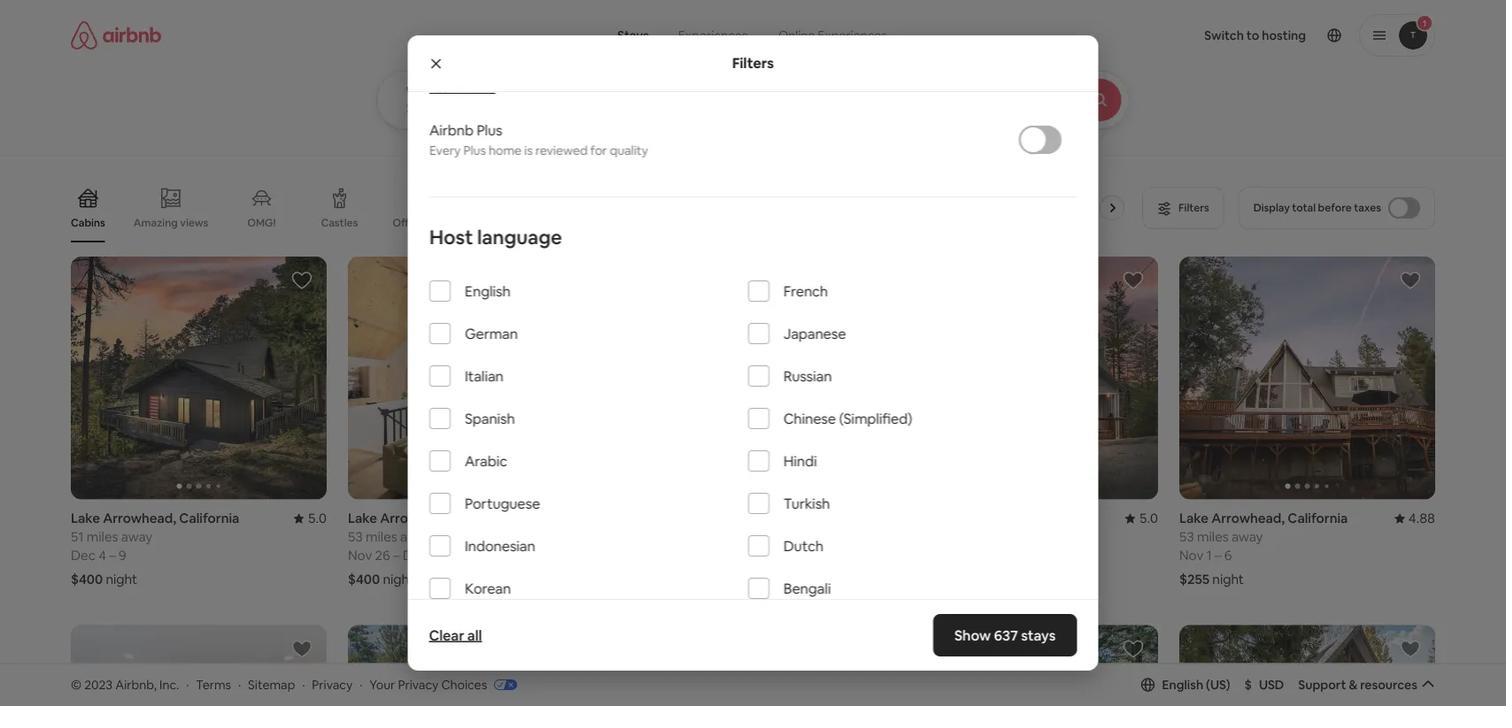 Task type: locate. For each thing, give the bounding box(es) containing it.
0 horizontal spatial nov
[[348, 547, 372, 565]]

1 inside lake arrowhead, california 53 miles away nov 26 – dec 1 $400 night
[[430, 547, 436, 565]]

off-
[[393, 216, 413, 230]]

1 horizontal spatial 5.0 out of 5 average rating image
[[1125, 510, 1158, 527]]

1 horizontal spatial dec
[[403, 547, 428, 565]]

taxes
[[1354, 201, 1381, 215]]

host
[[429, 225, 473, 250]]

california inside lake arrowhead, california 51 miles away dec 4 – 9 $400 night
[[179, 510, 239, 527]]

support
[[1299, 677, 1346, 693]]

1 vertical spatial show
[[955, 627, 991, 645]]

arrowhead, inside lake arrowhead, california 51 miles away dec 4 – 9 $400 night
[[103, 510, 176, 527]]

plus right every
[[463, 143, 486, 159]]

miles up 4
[[87, 529, 118, 546]]

0 horizontal spatial miles
[[87, 529, 118, 546]]

1 away from the left
[[121, 529, 152, 546]]

lake inside lake arrowhead, california 51 miles away dec 4 – 9 $400 night
[[71, 510, 100, 527]]

0 horizontal spatial –
[[109, 547, 116, 565]]

0 horizontal spatial away
[[121, 529, 152, 546]]

away up '6'
[[1232, 529, 1263, 546]]

2 · from the left
[[238, 677, 241, 693]]

1 horizontal spatial 5.0
[[1139, 510, 1158, 527]]

0 vertical spatial show
[[712, 599, 744, 615]]

2 nov from the left
[[1180, 547, 1204, 565]]

0 vertical spatial add to wishlist: lake arrowhead, california image
[[1123, 270, 1144, 291]]

1 add to wishlist: lake arrowhead, california image from the top
[[1123, 270, 1144, 291]]

experiences inside button
[[678, 27, 748, 43]]

show inside filters dialog
[[955, 627, 991, 645]]

every
[[429, 143, 460, 159]]

Where field
[[406, 100, 637, 116]]

None search field
[[377, 0, 1178, 129]]

display
[[1254, 201, 1290, 215]]

indonesian
[[464, 537, 535, 555]]

away for dec
[[400, 529, 432, 546]]

4 california from the left
[[1288, 510, 1348, 527]]

1 miles from the left
[[87, 529, 118, 546]]

$ usd
[[1245, 677, 1284, 693]]

away up 9
[[121, 529, 152, 546]]

total
[[1292, 201, 1316, 215]]

night
[[106, 571, 137, 588], [383, 571, 414, 588], [1213, 571, 1244, 588]]

hindi
[[783, 452, 817, 470]]

1 nov from the left
[[348, 547, 372, 565]]

0 horizontal spatial 5.0 out of 5 average rating image
[[294, 510, 327, 527]]

26
[[375, 547, 390, 565]]

nov up $255
[[1180, 547, 1204, 565]]

miles inside lake arrowhead, california 51 miles away dec 4 – 9 $400 night
[[87, 529, 118, 546]]

1 – from the left
[[109, 547, 116, 565]]

stays tab panel
[[377, 71, 1178, 129]]

clear all
[[429, 627, 482, 645]]

show map button
[[695, 586, 812, 628]]

9
[[119, 547, 126, 565]]

–
[[109, 547, 116, 565], [393, 547, 400, 565], [1215, 547, 1222, 565]]

stays
[[1021, 627, 1056, 645]]

chinese
[[783, 410, 836, 428]]

2 night from the left
[[383, 571, 414, 588]]

where
[[406, 84, 440, 98]]

dec right 26
[[403, 547, 428, 565]]

grid
[[434, 216, 454, 230]]

1 experiences from the left
[[678, 27, 748, 43]]

1 vertical spatial english
[[1162, 677, 1204, 693]]

4 arrowhead, from the left
[[1212, 510, 1285, 527]]

$400
[[71, 571, 103, 588], [348, 571, 380, 588]]

arrowhead, for lake arrowhead, california 53 miles away nov 1 – 6 $255 night
[[1212, 510, 1285, 527]]

1 horizontal spatial away
[[400, 529, 432, 546]]

2 miles from the left
[[366, 529, 397, 546]]

· left "your"
[[360, 677, 363, 693]]

plus
[[476, 121, 502, 139], [463, 143, 486, 159]]

1 horizontal spatial show
[[955, 627, 991, 645]]

53 inside lake arrowhead, california 53 miles away nov 26 – dec 1 $400 night
[[348, 529, 363, 546]]

0 horizontal spatial privacy
[[312, 677, 353, 693]]

lake for lake arrowhead, california
[[625, 510, 654, 527]]

2 add to wishlist: lake arrowhead, california image from the top
[[1123, 639, 1144, 660]]

before
[[1318, 201, 1352, 215]]

night inside lake arrowhead, california 51 miles away dec 4 – 9 $400 night
[[106, 571, 137, 588]]

1 horizontal spatial privacy
[[398, 677, 439, 693]]

dec
[[71, 547, 96, 565], [403, 547, 428, 565]]

·
[[186, 677, 189, 693], [238, 677, 241, 693], [302, 677, 305, 693], [360, 677, 363, 693]]

california
[[179, 510, 239, 527], [456, 510, 517, 527], [734, 510, 794, 527], [1288, 510, 1348, 527]]

away
[[121, 529, 152, 546], [400, 529, 432, 546], [1232, 529, 1263, 546]]

1 53 from the left
[[348, 529, 363, 546]]

4.88 out of 5 average rating image
[[1395, 510, 1435, 527]]

arrowhead, inside lake arrowhead, california 53 miles away nov 1 – 6 $255 night
[[1212, 510, 1285, 527]]

miles for 26
[[366, 529, 397, 546]]

sitemap link
[[248, 677, 295, 693]]

2 horizontal spatial away
[[1232, 529, 1263, 546]]

3 away from the left
[[1232, 529, 1263, 546]]

1 horizontal spatial 53
[[1180, 529, 1194, 546]]

miles up 26
[[366, 529, 397, 546]]

lake for lake arrowhead, california 53 miles away nov 1 – 6 $255 night
[[1180, 510, 1209, 527]]

1 horizontal spatial night
[[383, 571, 414, 588]]

©
[[71, 677, 82, 693]]

1 vertical spatial add to wishlist: lake arrowhead, california image
[[1123, 639, 1144, 660]]

night down 9
[[106, 571, 137, 588]]

show left 637
[[955, 627, 991, 645]]

1 horizontal spatial 1
[[1207, 547, 1212, 565]]

637
[[994, 627, 1018, 645]]

nov inside lake arrowhead, california 53 miles away nov 1 – 6 $255 night
[[1180, 547, 1204, 565]]

privacy down add to wishlist: los angeles, california "image"
[[312, 677, 353, 693]]

english for english
[[464, 282, 510, 300]]

privacy
[[312, 677, 353, 693], [398, 677, 439, 693]]

2 – from the left
[[393, 547, 400, 565]]

2 53 from the left
[[1180, 529, 1194, 546]]

1 lake from the left
[[71, 510, 100, 527]]

1 horizontal spatial english
[[1162, 677, 1204, 693]]

miles inside lake arrowhead, california 53 miles away nov 1 – 6 $255 night
[[1197, 529, 1229, 546]]

0 horizontal spatial night
[[106, 571, 137, 588]]

0 horizontal spatial 5.0
[[308, 510, 327, 527]]

california for lake arrowhead, california 51 miles away dec 4 – 9 $400 night
[[179, 510, 239, 527]]

3 night from the left
[[1213, 571, 1244, 588]]

2 arrowhead, from the left
[[380, 510, 454, 527]]

airbnb
[[429, 121, 473, 139]]

2 $400 from the left
[[348, 571, 380, 588]]

arrowhead, inside lake arrowhead, california 53 miles away nov 26 – dec 1 $400 night
[[380, 510, 454, 527]]

stays button
[[603, 18, 663, 53]]

4 lake from the left
[[1180, 510, 1209, 527]]

3 arrowhead, from the left
[[657, 510, 731, 527]]

2 california from the left
[[456, 510, 517, 527]]

2 1 from the left
[[1207, 547, 1212, 565]]

english left the (us)
[[1162, 677, 1204, 693]]

none search field containing stays
[[377, 0, 1178, 129]]

show left map
[[712, 599, 744, 615]]

lake
[[71, 510, 100, 527], [348, 510, 377, 527], [625, 510, 654, 527], [1180, 510, 1209, 527]]

– inside lake arrowhead, california 53 miles away nov 1 – 6 $255 night
[[1215, 547, 1222, 565]]

1 right 26
[[430, 547, 436, 565]]

– for dec
[[393, 547, 400, 565]]

$
[[1245, 677, 1252, 693]]

experiences
[[678, 27, 748, 43], [818, 27, 887, 43]]

1 arrowhead, from the left
[[103, 510, 176, 527]]

1 horizontal spatial miles
[[366, 529, 397, 546]]

night inside lake arrowhead, california 53 miles away nov 1 – 6 $255 night
[[1213, 571, 1244, 588]]

0 horizontal spatial 53
[[348, 529, 363, 546]]

miles up '6'
[[1197, 529, 1229, 546]]

lake inside lake arrowhead, california 53 miles away nov 1 – 6 $255 night
[[1180, 510, 1209, 527]]

1 left '6'
[[1207, 547, 1212, 565]]

add to wishlist: los angeles, california image
[[291, 639, 313, 660]]

arrowhead, for lake arrowhead, california 51 miles away dec 4 – 9 $400 night
[[103, 510, 176, 527]]

0 horizontal spatial 1
[[430, 547, 436, 565]]

privacy right "your"
[[398, 677, 439, 693]]

2 horizontal spatial night
[[1213, 571, 1244, 588]]

experiences up filters
[[678, 27, 748, 43]]

3 – from the left
[[1215, 547, 1222, 565]]

· right "inc."
[[186, 677, 189, 693]]

0 horizontal spatial experiences
[[678, 27, 748, 43]]

inc.
[[159, 677, 179, 693]]

group
[[71, 174, 1132, 243], [71, 257, 327, 500], [348, 257, 604, 500], [625, 257, 881, 500], [902, 257, 1158, 500], [1180, 257, 1435, 500], [71, 626, 327, 707], [348, 626, 604, 707], [625, 626, 881, 707], [902, 626, 1158, 707], [1180, 626, 1435, 707]]

castles
[[321, 216, 358, 230]]

1 $400 from the left
[[71, 571, 103, 588]]

2023
[[84, 677, 113, 693]]

show 637 stays link
[[933, 615, 1077, 657]]

0 vertical spatial english
[[464, 282, 510, 300]]

5.0 out of 5 average rating image
[[294, 510, 327, 527], [1125, 510, 1158, 527]]

miles inside lake arrowhead, california 53 miles away nov 26 – dec 1 $400 night
[[366, 529, 397, 546]]

1 dec from the left
[[71, 547, 96, 565]]

0 horizontal spatial show
[[712, 599, 744, 615]]

away inside lake arrowhead, california 53 miles away nov 26 – dec 1 $400 night
[[400, 529, 432, 546]]

your privacy choices link
[[370, 677, 517, 694]]

away inside lake arrowhead, california 51 miles away dec 4 – 9 $400 night
[[121, 529, 152, 546]]

plus up home on the top left of the page
[[476, 121, 502, 139]]

add to wishlist: lake arrowhead, california image for 4.88
[[1400, 270, 1421, 291]]

0 horizontal spatial english
[[464, 282, 510, 300]]

night for dec 4 – 9
[[106, 571, 137, 588]]

53
[[348, 529, 363, 546], [1180, 529, 1194, 546]]

$400 inside lake arrowhead, california 51 miles away dec 4 – 9 $400 night
[[71, 571, 103, 588]]

arrowhead,
[[103, 510, 176, 527], [380, 510, 454, 527], [657, 510, 731, 527], [1212, 510, 1285, 527]]

show
[[712, 599, 744, 615], [955, 627, 991, 645]]

lake inside lake arrowhead, california 53 miles away nov 26 – dec 1 $400 night
[[348, 510, 377, 527]]

– inside lake arrowhead, california 53 miles away nov 26 – dec 1 $400 night
[[393, 547, 400, 565]]

– left '6'
[[1215, 547, 1222, 565]]

4
[[99, 547, 106, 565]]

german
[[464, 325, 518, 343]]

0 horizontal spatial dec
[[71, 547, 96, 565]]

add to wishlist: lake arrowhead, california image for 5.0
[[291, 270, 313, 291]]

nov left 26
[[348, 547, 372, 565]]

0 horizontal spatial $400
[[71, 571, 103, 588]]

1 california from the left
[[179, 510, 239, 527]]

night down 26
[[383, 571, 414, 588]]

2 dec from the left
[[403, 547, 428, 565]]

for
[[590, 143, 607, 159]]

3 · from the left
[[302, 677, 305, 693]]

· right terms
[[238, 677, 241, 693]]

experiences button
[[663, 18, 763, 53]]

2 away from the left
[[400, 529, 432, 546]]

– inside lake arrowhead, california 51 miles away dec 4 – 9 $400 night
[[109, 547, 116, 565]]

· left privacy link
[[302, 677, 305, 693]]

away left indonesian
[[400, 529, 432, 546]]

show inside button
[[712, 599, 744, 615]]

night inside lake arrowhead, california 53 miles away nov 26 – dec 1 $400 night
[[383, 571, 414, 588]]

english inside filters dialog
[[464, 282, 510, 300]]

3 california from the left
[[734, 510, 794, 527]]

1 horizontal spatial experiences
[[818, 27, 887, 43]]

$400 down 26
[[348, 571, 380, 588]]

california inside lake arrowhead, california 53 miles away nov 1 – 6 $255 night
[[1288, 510, 1348, 527]]

2 horizontal spatial –
[[1215, 547, 1222, 565]]

2 horizontal spatial miles
[[1197, 529, 1229, 546]]

2 5.0 from the left
[[1139, 510, 1158, 527]]

1 night from the left
[[106, 571, 137, 588]]

5.0
[[308, 510, 327, 527], [1139, 510, 1158, 527]]

53 for 1
[[1180, 529, 1194, 546]]

filters dialog
[[408, 0, 1099, 707]]

quality
[[609, 143, 648, 159]]

reviewed
[[535, 143, 587, 159]]

– right 26
[[393, 547, 400, 565]]

english up german
[[464, 282, 510, 300]]

$400 inside lake arrowhead, california 53 miles away nov 26 – dec 1 $400 night
[[348, 571, 380, 588]]

experiences right online
[[818, 27, 887, 43]]

nov inside lake arrowhead, california 53 miles away nov 26 – dec 1 $400 night
[[348, 547, 372, 565]]

1 horizontal spatial nov
[[1180, 547, 1204, 565]]

– for 9
[[109, 547, 116, 565]]

1 1 from the left
[[430, 547, 436, 565]]

online experiences link
[[763, 18, 903, 53]]

add to wishlist: lake arrowhead, california image
[[291, 270, 313, 291], [1400, 270, 1421, 291], [1400, 639, 1421, 660]]

2 lake from the left
[[348, 510, 377, 527]]

night down '6'
[[1213, 571, 1244, 588]]

$400 down 4
[[71, 571, 103, 588]]

add to wishlist: lake arrowhead, california image
[[1123, 270, 1144, 291], [1123, 639, 1144, 660]]

3 miles from the left
[[1197, 529, 1229, 546]]

3 lake from the left
[[625, 510, 654, 527]]

lakefront
[[1066, 216, 1115, 230]]

lake arrowhead, california
[[625, 510, 794, 527]]

cabins
[[71, 216, 105, 230]]

korean
[[464, 580, 511, 598]]

show 637 stays
[[955, 627, 1056, 645]]

© 2023 airbnb, inc. ·
[[71, 677, 189, 693]]

away inside lake arrowhead, california 53 miles away nov 1 – 6 $255 night
[[1232, 529, 1263, 546]]

1 privacy from the left
[[312, 677, 353, 693]]

arrowhead, for lake arrowhead, california 53 miles away nov 26 – dec 1 $400 night
[[380, 510, 454, 527]]

california inside lake arrowhead, california 53 miles away nov 26 – dec 1 $400 night
[[456, 510, 517, 527]]

show for show 637 stays
[[955, 627, 991, 645]]

spanish
[[464, 410, 515, 428]]

1 horizontal spatial $400
[[348, 571, 380, 588]]

1
[[430, 547, 436, 565], [1207, 547, 1212, 565]]

show for show map
[[712, 599, 744, 615]]

1 horizontal spatial –
[[393, 547, 400, 565]]

– left 9
[[109, 547, 116, 565]]

miles
[[87, 529, 118, 546], [366, 529, 397, 546], [1197, 529, 1229, 546]]

53 inside lake arrowhead, california 53 miles away nov 1 – 6 $255 night
[[1180, 529, 1194, 546]]

&
[[1349, 677, 1358, 693]]

dec left 4
[[71, 547, 96, 565]]



Task type: vqa. For each thing, say whether or not it's contained in the screenshot.
the $ USD in the bottom right of the page
yes



Task type: describe. For each thing, give the bounding box(es) containing it.
away for 6
[[1232, 529, 1263, 546]]

2 privacy from the left
[[398, 677, 439, 693]]

turkish
[[783, 495, 830, 513]]

english (us) button
[[1141, 677, 1231, 693]]

off-the-grid
[[393, 216, 454, 230]]

1 vertical spatial plus
[[463, 143, 486, 159]]

miles for 1
[[1197, 529, 1229, 546]]

resources
[[1360, 677, 1418, 693]]

1 · from the left
[[186, 677, 189, 693]]

amazing views
[[133, 216, 208, 230]]

away for 9
[[121, 529, 152, 546]]

dutch
[[783, 537, 823, 555]]

support & resources
[[1299, 677, 1418, 693]]

english for english (us)
[[1162, 677, 1204, 693]]

california for lake arrowhead, california 53 miles away nov 1 – 6 $255 night
[[1288, 510, 1348, 527]]

(us)
[[1206, 677, 1231, 693]]

map
[[747, 599, 773, 615]]

support & resources button
[[1299, 677, 1435, 693]]

host language
[[429, 225, 562, 250]]

show map
[[712, 599, 773, 615]]

your
[[370, 677, 395, 693]]

all
[[467, 627, 482, 645]]

nov for 26
[[348, 547, 372, 565]]

bengali
[[783, 580, 831, 598]]

usd
[[1259, 677, 1284, 693]]

is
[[524, 143, 532, 159]]

$255
[[1180, 571, 1210, 588]]

(simplified)
[[839, 410, 912, 428]]

terms · sitemap · privacy
[[196, 677, 353, 693]]

lake for lake arrowhead, california 53 miles away nov 26 – dec 1 $400 night
[[348, 510, 377, 527]]

choices
[[441, 677, 487, 693]]

night for nov 1 – 6
[[1213, 571, 1244, 588]]

chinese (simplified)
[[783, 410, 912, 428]]

california for lake arrowhead, california
[[734, 510, 794, 527]]

0 vertical spatial plus
[[476, 121, 502, 139]]

language
[[477, 225, 562, 250]]

portuguese
[[464, 495, 540, 513]]

what can we help you find? tab list
[[603, 18, 763, 53]]

53 for 26
[[348, 529, 363, 546]]

japanese
[[783, 325, 846, 343]]

dec inside lake arrowhead, california 51 miles away dec 4 – 9 $400 night
[[71, 547, 96, 565]]

airbnb plus every plus home is reviewed for quality
[[429, 121, 648, 159]]

french
[[783, 282, 828, 300]]

privacy link
[[312, 677, 353, 693]]

1 5.0 out of 5 average rating image from the left
[[294, 510, 327, 527]]

– for 6
[[1215, 547, 1222, 565]]

online experiences
[[779, 27, 887, 43]]

profile element
[[930, 0, 1435, 71]]

terms link
[[196, 677, 231, 693]]

2 experiences from the left
[[818, 27, 887, 43]]

display total before taxes button
[[1239, 187, 1435, 229]]

your privacy choices
[[370, 677, 487, 693]]

display total before taxes
[[1254, 201, 1381, 215]]

filters
[[732, 54, 774, 72]]

4.88
[[1409, 510, 1435, 527]]

the-
[[413, 216, 434, 230]]

amazing
[[133, 216, 178, 230]]

1 5.0 from the left
[[308, 510, 327, 527]]

california for lake arrowhead, california 53 miles away nov 26 – dec 1 $400 night
[[456, 510, 517, 527]]

lake arrowhead, california 53 miles away nov 26 – dec 1 $400 night
[[348, 510, 517, 588]]

italian
[[464, 367, 503, 385]]

1 inside lake arrowhead, california 53 miles away nov 1 – 6 $255 night
[[1207, 547, 1212, 565]]

stays
[[618, 27, 649, 43]]

2 5.0 out of 5 average rating image from the left
[[1125, 510, 1158, 527]]

clear
[[429, 627, 464, 645]]

airbnb,
[[115, 677, 157, 693]]

lake for lake arrowhead, california 51 miles away dec 4 – 9 $400 night
[[71, 510, 100, 527]]

arabic
[[464, 452, 507, 470]]

51
[[71, 529, 84, 546]]

terms
[[196, 677, 231, 693]]

online
[[779, 27, 815, 43]]

lake arrowhead, california 51 miles away dec 4 – 9 $400 night
[[71, 510, 239, 588]]

english (us)
[[1162, 677, 1231, 693]]

sitemap
[[248, 677, 295, 693]]

views
[[180, 216, 208, 230]]

omg!
[[247, 216, 276, 230]]

dec inside lake arrowhead, california 53 miles away nov 26 – dec 1 $400 night
[[403, 547, 428, 565]]

nov for 1
[[1180, 547, 1204, 565]]

russian
[[783, 367, 832, 385]]

arrowhead, for lake arrowhead, california
[[657, 510, 731, 527]]

lake arrowhead, california 53 miles away nov 1 – 6 $255 night
[[1180, 510, 1348, 588]]

clear all button
[[420, 618, 491, 654]]

group containing amazing views
[[71, 174, 1132, 243]]

4 · from the left
[[360, 677, 363, 693]]

home
[[488, 143, 521, 159]]

6
[[1225, 547, 1232, 565]]

miles for 4
[[87, 529, 118, 546]]



